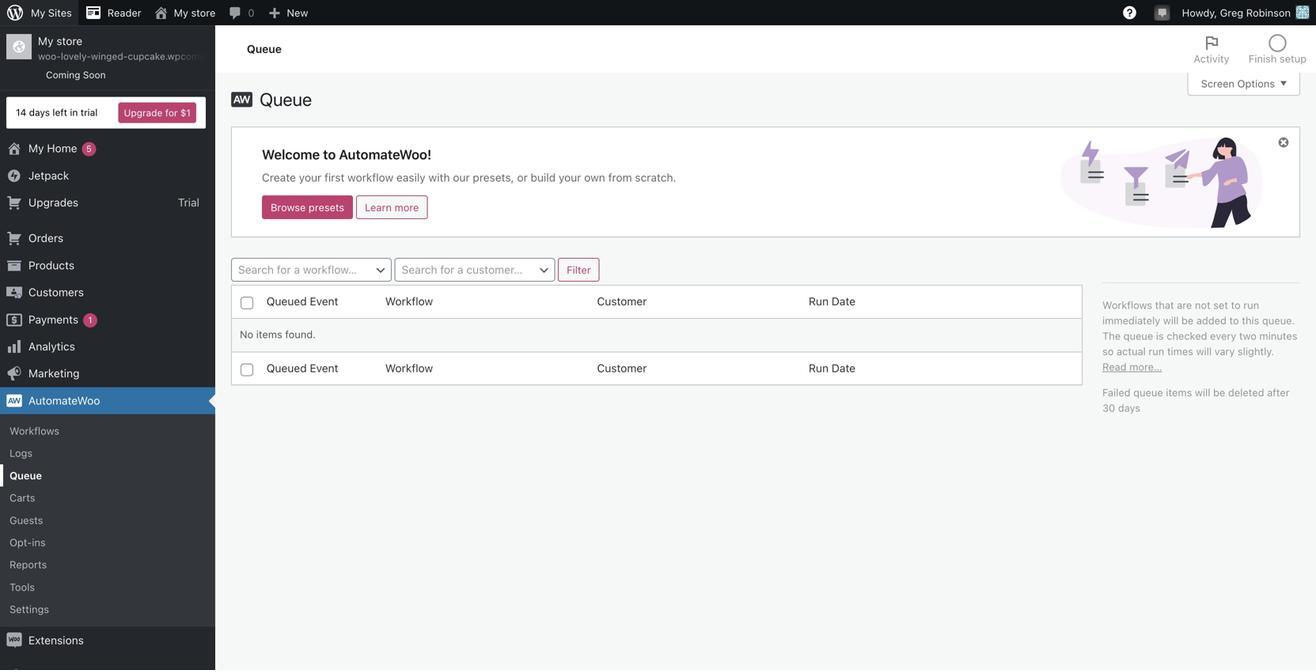 Task type: vqa. For each thing, say whether or not it's contained in the screenshot.
'Upgrade for $1'
yes



Task type: locate. For each thing, give the bounding box(es) containing it.
0 horizontal spatial your
[[299, 171, 322, 184]]

a inside text field
[[294, 263, 300, 276]]

customer
[[597, 295, 647, 308], [597, 362, 647, 375]]

workflows inside workflows link
[[9, 425, 59, 437]]

0 horizontal spatial run
[[1149, 346, 1165, 358]]

1 horizontal spatial search
[[402, 263, 437, 276]]

items right no
[[256, 328, 282, 340]]

queued event down found.
[[267, 362, 338, 375]]

1 horizontal spatial your
[[559, 171, 581, 184]]

my for my home 5
[[28, 142, 44, 155]]

to up first
[[323, 146, 336, 162]]

Search for a workflow… field
[[231, 258, 392, 283]]

no
[[240, 328, 253, 340]]

queue down immediately
[[1124, 330, 1154, 342]]

0 horizontal spatial store
[[56, 34, 82, 47]]

2 queued from the top
[[267, 362, 307, 375]]

1 a from the left
[[294, 263, 300, 276]]

queue up welcome
[[260, 89, 312, 110]]

0 vertical spatial queued event
[[267, 295, 338, 308]]

a inside text box
[[458, 263, 464, 276]]

extensions
[[28, 634, 84, 647]]

queue inside failed queue items will be deleted after 30 days
[[1134, 387, 1163, 399]]

from
[[608, 171, 632, 184]]

my sites link
[[0, 0, 78, 25]]

1 vertical spatial run
[[809, 362, 829, 375]]

1 vertical spatial workflow
[[385, 362, 433, 375]]

items down times
[[1166, 387, 1192, 399]]

search inside search for a workflow… text field
[[238, 263, 274, 276]]

trial
[[81, 107, 98, 118]]

2 customer from the top
[[597, 362, 647, 375]]

2 vertical spatial to
[[1230, 315, 1239, 327]]

my up cupcake.wpcomstaging.com
[[174, 7, 188, 19]]

my up woo-
[[38, 34, 53, 47]]

for inside text box
[[440, 263, 455, 276]]

my inside 'link'
[[31, 7, 45, 19]]

two
[[1240, 330, 1257, 342]]

0 vertical spatial run
[[809, 295, 829, 308]]

2 workflow from the top
[[385, 362, 433, 375]]

to
[[323, 146, 336, 162], [1231, 299, 1241, 311], [1230, 315, 1239, 327]]

1 queued event from the top
[[267, 295, 338, 308]]

run down is
[[1149, 346, 1165, 358]]

1 vertical spatial workflows
[[9, 425, 59, 437]]

toolbar navigation
[[0, 0, 1316, 28]]

carts
[[9, 492, 35, 504]]

workflows that are not set to run immediately will be added to this queue. the queue is checked every two minutes so actual run times will vary slightly. read more…
[[1103, 299, 1298, 373]]

1 vertical spatial items
[[1166, 387, 1192, 399]]

your left first
[[299, 171, 322, 184]]

browse
[[271, 202, 306, 213]]

opt-ins link
[[0, 532, 215, 554]]

2 your from the left
[[559, 171, 581, 184]]

0 vertical spatial queue
[[247, 42, 282, 55]]

workflows
[[1103, 299, 1153, 311], [9, 425, 59, 437]]

1 search from the left
[[238, 263, 274, 276]]

greg
[[1220, 7, 1244, 19]]

event down workflow…
[[310, 295, 338, 308]]

added
[[1197, 315, 1227, 327]]

0 vertical spatial store
[[191, 7, 216, 19]]

this
[[1242, 315, 1260, 327]]

1 horizontal spatial days
[[1118, 402, 1141, 414]]

None submit
[[558, 258, 600, 282]]

will
[[1163, 315, 1179, 327], [1196, 346, 1212, 358], [1195, 387, 1211, 399]]

for left $1
[[165, 107, 178, 118]]

1 vertical spatial days
[[1118, 402, 1141, 414]]

search up no
[[238, 263, 274, 276]]

1 vertical spatial will
[[1196, 346, 1212, 358]]

will left deleted
[[1195, 387, 1211, 399]]

store inside my store woo-lovely-winged-cupcake.wpcomstaging.com coming soon
[[56, 34, 82, 47]]

read
[[1103, 361, 1127, 373]]

search for search for a customer…
[[402, 263, 437, 276]]

0 horizontal spatial days
[[29, 107, 50, 118]]

browse presets link
[[262, 196, 353, 219]]

1 event from the top
[[310, 295, 338, 308]]

0 vertical spatial to
[[323, 146, 336, 162]]

None checkbox
[[241, 297, 253, 310]]

search
[[238, 263, 274, 276], [402, 263, 437, 276]]

5
[[86, 144, 92, 154]]

be left deleted
[[1214, 387, 1226, 399]]

screen options
[[1201, 78, 1275, 89]]

howdy,
[[1182, 7, 1218, 19]]

0 vertical spatial be
[[1182, 315, 1194, 327]]

queued event down search for a workflow… text field
[[267, 295, 338, 308]]

2 horizontal spatial for
[[440, 263, 455, 276]]

1 vertical spatial queue
[[260, 89, 312, 110]]

0 vertical spatial customer
[[597, 295, 647, 308]]

immediately
[[1103, 315, 1161, 327]]

queue.
[[1262, 315, 1295, 327]]

your left the own
[[559, 171, 581, 184]]

workflows up logs
[[9, 425, 59, 437]]

days right 14
[[29, 107, 50, 118]]

queue
[[1124, 330, 1154, 342], [1134, 387, 1163, 399]]

be
[[1182, 315, 1194, 327], [1214, 387, 1226, 399]]

failed queue items will be deleted after 30 days
[[1103, 387, 1290, 414]]

0 vertical spatial items
[[256, 328, 282, 340]]

my inside my store woo-lovely-winged-cupcake.wpcomstaging.com coming soon
[[38, 34, 53, 47]]

2 event from the top
[[310, 362, 338, 375]]

a left workflow…
[[294, 263, 300, 276]]

0 vertical spatial workflows
[[1103, 299, 1153, 311]]

learn more
[[365, 202, 419, 213]]

my left home
[[28, 142, 44, 155]]

0 vertical spatial run
[[1244, 299, 1260, 311]]

0 vertical spatial run date
[[809, 295, 856, 308]]

queue up carts
[[9, 470, 42, 482]]

reader link
[[78, 0, 148, 25]]

days down failed
[[1118, 402, 1141, 414]]

workflow
[[385, 295, 433, 308], [385, 362, 433, 375]]

1 vertical spatial store
[[56, 34, 82, 47]]

payments 1
[[28, 313, 92, 326]]

welcome
[[262, 146, 320, 162]]

0 vertical spatial event
[[310, 295, 338, 308]]

1 your from the left
[[299, 171, 322, 184]]

0 horizontal spatial workflows
[[9, 425, 59, 437]]

my store woo-lovely-winged-cupcake.wpcomstaging.com coming soon
[[38, 34, 255, 80]]

1 customer from the top
[[597, 295, 647, 308]]

will down that
[[1163, 315, 1179, 327]]

1 horizontal spatial a
[[458, 263, 464, 276]]

times
[[1167, 346, 1194, 358]]

my sites
[[31, 7, 72, 19]]

not
[[1195, 299, 1211, 311]]

store for my store
[[191, 7, 216, 19]]

store inside toolbar navigation
[[191, 7, 216, 19]]

1 horizontal spatial workflows
[[1103, 299, 1153, 311]]

0 vertical spatial date
[[832, 295, 856, 308]]

days inside main menu navigation
[[29, 107, 50, 118]]

queue down 0
[[247, 42, 282, 55]]

queued event
[[267, 295, 338, 308], [267, 362, 338, 375]]

for inside button
[[165, 107, 178, 118]]

tools link
[[0, 576, 215, 599]]

1 vertical spatial queued
[[267, 362, 307, 375]]

for left workflow…
[[277, 263, 291, 276]]

store for my store woo-lovely-winged-cupcake.wpcomstaging.com coming soon
[[56, 34, 82, 47]]

queued down search for a workflow…
[[267, 295, 307, 308]]

1
[[88, 315, 92, 325]]

be up checked
[[1182, 315, 1194, 327]]

0 vertical spatial queue
[[1124, 330, 1154, 342]]

event
[[310, 295, 338, 308], [310, 362, 338, 375]]

run
[[809, 295, 829, 308], [809, 362, 829, 375]]

for left customer… at the left
[[440, 263, 455, 276]]

2 a from the left
[[458, 263, 464, 276]]

0 horizontal spatial a
[[294, 263, 300, 276]]

that
[[1155, 299, 1174, 311]]

1 queued from the top
[[267, 295, 307, 308]]

own
[[584, 171, 605, 184]]

Search for a workflow… text field
[[232, 259, 391, 283]]

customer…
[[467, 263, 523, 276]]

1 vertical spatial queue
[[1134, 387, 1163, 399]]

to left the this
[[1230, 315, 1239, 327]]

1 horizontal spatial run
[[1244, 299, 1260, 311]]

1 vertical spatial queued event
[[267, 362, 338, 375]]

your
[[299, 171, 322, 184], [559, 171, 581, 184]]

2 vertical spatial will
[[1195, 387, 1211, 399]]

workflows up immediately
[[1103, 299, 1153, 311]]

screen options button
[[1188, 72, 1301, 96]]

date
[[832, 295, 856, 308], [832, 362, 856, 375]]

1 vertical spatial event
[[310, 362, 338, 375]]

store up lovely-
[[56, 34, 82, 47]]

workflows for workflows that are not set to run immediately will be added to this queue. the queue is checked every two minutes so actual run times will vary slightly. read more…
[[1103, 299, 1153, 311]]

my for my store
[[174, 7, 188, 19]]

a left customer… at the left
[[458, 263, 464, 276]]

logs link
[[0, 442, 215, 465]]

slightly.
[[1238, 346, 1275, 358]]

store left the 0 link
[[191, 7, 216, 19]]

a for customer…
[[458, 263, 464, 276]]

will left vary
[[1196, 346, 1212, 358]]

for
[[165, 107, 178, 118], [277, 263, 291, 276], [440, 263, 455, 276]]

None checkbox
[[241, 364, 253, 376]]

event down found.
[[310, 362, 338, 375]]

for inside text field
[[277, 263, 291, 276]]

1 vertical spatial date
[[832, 362, 856, 375]]

1 vertical spatial be
[[1214, 387, 1226, 399]]

1 horizontal spatial store
[[191, 7, 216, 19]]

1 horizontal spatial items
[[1166, 387, 1192, 399]]

0 vertical spatial days
[[29, 107, 50, 118]]

search down more
[[402, 263, 437, 276]]

0 horizontal spatial search
[[238, 263, 274, 276]]

my store
[[174, 7, 216, 19]]

0 vertical spatial queued
[[267, 295, 307, 308]]

every
[[1210, 330, 1237, 342]]

my
[[31, 7, 45, 19], [174, 7, 188, 19], [38, 34, 53, 47], [28, 142, 44, 155]]

will inside failed queue items will be deleted after 30 days
[[1195, 387, 1211, 399]]

2 vertical spatial queue
[[9, 470, 42, 482]]

upgrade for $1 button
[[118, 103, 196, 123]]

so
[[1103, 346, 1114, 358]]

reports
[[9, 559, 47, 571]]

tab list
[[1185, 25, 1316, 73]]

1 horizontal spatial for
[[277, 263, 291, 276]]

2 search from the left
[[402, 263, 437, 276]]

to right set
[[1231, 299, 1241, 311]]

0 vertical spatial workflow
[[385, 295, 433, 308]]

my left sites
[[31, 7, 45, 19]]

1 vertical spatial run date
[[809, 362, 856, 375]]

0 link
[[222, 0, 261, 25]]

queued down no items found.
[[267, 362, 307, 375]]

0 horizontal spatial for
[[165, 107, 178, 118]]

payments
[[28, 313, 78, 326]]

the
[[1103, 330, 1121, 342]]

1 horizontal spatial be
[[1214, 387, 1226, 399]]

search inside search for a customer… text box
[[402, 263, 437, 276]]

my for my sites
[[31, 7, 45, 19]]

workflows inside workflows that are not set to run immediately will be added to this queue. the queue is checked every two minutes so actual run times will vary slightly. read more…
[[1103, 299, 1153, 311]]

orders
[[28, 232, 63, 245]]

0 horizontal spatial items
[[256, 328, 282, 340]]

carts link
[[0, 487, 215, 509]]

0 horizontal spatial be
[[1182, 315, 1194, 327]]

queue down more…
[[1134, 387, 1163, 399]]

1 vertical spatial customer
[[597, 362, 647, 375]]

lovely-
[[61, 51, 91, 62]]

2 date from the top
[[832, 362, 856, 375]]

run up the this
[[1244, 299, 1260, 311]]

1 vertical spatial run
[[1149, 346, 1165, 358]]

no items found.
[[240, 328, 316, 340]]



Task type: describe. For each thing, give the bounding box(es) containing it.
woo-
[[38, 51, 61, 62]]

$1
[[180, 107, 191, 118]]

products link
[[0, 252, 215, 279]]

for for search for a customer…
[[440, 263, 455, 276]]

more…
[[1130, 361, 1162, 373]]

workflow…
[[303, 263, 357, 276]]

14 days left in trial
[[16, 107, 98, 118]]

cupcake.wpcomstaging.com
[[128, 51, 255, 62]]

create
[[262, 171, 296, 184]]

1 date from the top
[[832, 295, 856, 308]]

finish
[[1249, 53, 1277, 65]]

customers link
[[0, 279, 215, 306]]

activity
[[1194, 53, 1230, 65]]

1 run date from the top
[[809, 295, 856, 308]]

1 vertical spatial to
[[1231, 299, 1241, 311]]

settings
[[9, 604, 49, 616]]

presets,
[[473, 171, 514, 184]]

settings link
[[0, 599, 215, 621]]

0 vertical spatial will
[[1163, 315, 1179, 327]]

more
[[395, 202, 419, 213]]

main menu navigation
[[0, 25, 255, 670]]

my for my store woo-lovely-winged-cupcake.wpcomstaging.com coming soon
[[38, 34, 53, 47]]

new link
[[261, 0, 315, 25]]

analytics link
[[0, 333, 215, 360]]

search for search for a workflow…
[[238, 263, 274, 276]]

products
[[28, 259, 74, 272]]

sites
[[48, 7, 72, 19]]

workflows for workflows
[[9, 425, 59, 437]]

0
[[248, 7, 254, 19]]

Search for a customer… text field
[[395, 259, 555, 283]]

options
[[1238, 78, 1275, 89]]

1 workflow from the top
[[385, 295, 433, 308]]

queue inside workflows that are not set to run immediately will be added to this queue. the queue is checked every two minutes so actual run times will vary slightly. read more…
[[1124, 330, 1154, 342]]

home
[[47, 142, 77, 155]]

ins
[[32, 537, 46, 549]]

orders link
[[0, 225, 215, 252]]

be inside workflows that are not set to run immediately will be added to this queue. the queue is checked every two minutes so actual run times will vary slightly. read more…
[[1182, 315, 1194, 327]]

2 queued event from the top
[[267, 362, 338, 375]]

are
[[1177, 299, 1192, 311]]

extensions link
[[0, 627, 215, 654]]

is
[[1156, 330, 1164, 342]]

presets
[[309, 202, 344, 213]]

vary
[[1215, 346, 1235, 358]]

screen
[[1201, 78, 1235, 89]]

customers
[[28, 286, 84, 299]]

opt-
[[9, 537, 32, 549]]

easily
[[397, 171, 426, 184]]

queue link
[[0, 465, 215, 487]]

jetpack link
[[0, 162, 215, 189]]

winged-
[[91, 51, 128, 62]]

robinson
[[1247, 7, 1291, 19]]

upgrade
[[124, 107, 163, 118]]

14
[[16, 107, 26, 118]]

upgrade for $1
[[124, 107, 191, 118]]

automatewoo!
[[339, 146, 432, 162]]

notification image
[[1156, 6, 1169, 18]]

workflow
[[348, 171, 394, 184]]

my store link
[[148, 0, 222, 25]]

in
[[70, 107, 78, 118]]

browse presets
[[271, 202, 344, 213]]

days inside failed queue items will be deleted after 30 days
[[1118, 402, 1141, 414]]

a for workflow…
[[294, 263, 300, 276]]

2 run from the top
[[809, 362, 829, 375]]

for for upgrade for $1
[[165, 107, 178, 118]]

guests link
[[0, 509, 215, 532]]

automatewoo link
[[0, 387, 215, 414]]

my home 5
[[28, 142, 92, 155]]

for for search for a workflow…
[[277, 263, 291, 276]]

1 run from the top
[[809, 295, 829, 308]]

search for a customer…
[[402, 263, 523, 276]]

actual
[[1117, 346, 1146, 358]]

2 run date from the top
[[809, 362, 856, 375]]

deleted
[[1228, 387, 1265, 399]]

setup
[[1280, 53, 1307, 65]]

soon
[[83, 69, 106, 80]]

minutes
[[1260, 330, 1298, 342]]

build
[[531, 171, 556, 184]]

Search for a customer… field
[[395, 258, 555, 283]]

upgrades
[[28, 196, 79, 209]]

guests
[[9, 514, 43, 526]]

create your first workflow easily with our presets, or build your own from scratch.
[[262, 171, 676, 184]]

search for a workflow…
[[238, 263, 357, 276]]

jetpack
[[28, 169, 69, 182]]

finish setup
[[1249, 53, 1307, 65]]

failed
[[1103, 387, 1131, 399]]

analytics
[[28, 340, 75, 353]]

our
[[453, 171, 470, 184]]

learn more link
[[356, 196, 428, 219]]

howdy, greg robinson
[[1182, 7, 1291, 19]]

tab list containing activity
[[1185, 25, 1316, 73]]

with
[[429, 171, 450, 184]]

first
[[325, 171, 345, 184]]

or
[[517, 171, 528, 184]]

items inside failed queue items will be deleted after 30 days
[[1166, 387, 1192, 399]]

automatewoo
[[28, 394, 100, 407]]

read more… link
[[1103, 361, 1162, 373]]

be inside failed queue items will be deleted after 30 days
[[1214, 387, 1226, 399]]

queue inside main menu navigation
[[9, 470, 42, 482]]

tools
[[9, 581, 35, 593]]

marketing
[[28, 367, 80, 380]]

activity button
[[1185, 25, 1240, 73]]

scratch.
[[635, 171, 676, 184]]

coming
[[46, 69, 80, 80]]



